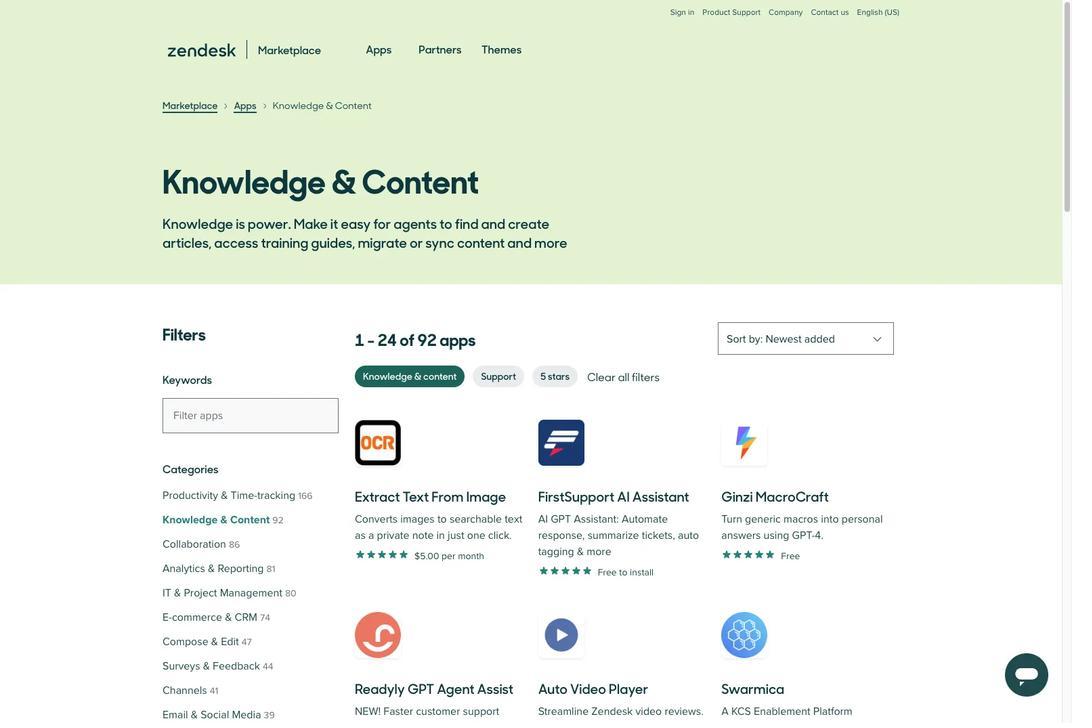 Task type: describe. For each thing, give the bounding box(es) containing it.
note
[[412, 529, 434, 543]]

partners
[[419, 41, 462, 56]]

productivity
[[163, 489, 218, 503]]

of
[[400, 327, 415, 351]]

power.
[[248, 213, 291, 233]]

0 horizontal spatial apps link
[[234, 98, 257, 113]]

faster
[[384, 705, 413, 719]]

video
[[570, 679, 606, 699]]

crm
[[235, 611, 257, 625]]

email
[[163, 709, 188, 722]]

from
[[432, 486, 464, 506]]

& inside 'firstsupport ai assistant ai gpt assistant: automate response, summarize tickets, auto tagging & more'
[[577, 545, 584, 559]]

per
[[442, 550, 456, 562]]

support inside the global-navigation-secondary element
[[733, 7, 761, 18]]

clear all filters
[[587, 369, 660, 384]]

driven
[[355, 722, 385, 724]]

apps
[[440, 327, 476, 351]]

$5.00
[[415, 550, 439, 562]]

auto
[[538, 679, 568, 699]]

auto
[[678, 529, 699, 543]]

44
[[263, 661, 273, 673]]

it
[[330, 213, 338, 233]]

surveys
[[163, 660, 200, 673]]

is
[[236, 213, 245, 233]]

contact us
[[811, 7, 849, 18]]

searchable
[[450, 513, 502, 526]]

auto video player streamline zendesk video reviews. auto-play, nsfw shading 
[[538, 679, 704, 724]]

marketplace link
[[163, 98, 218, 113]]

47
[[242, 637, 252, 648]]

channels 41
[[163, 684, 218, 698]]

images
[[401, 513, 435, 526]]

nsfw
[[588, 722, 618, 724]]

media
[[232, 709, 261, 722]]

filters
[[163, 321, 206, 346]]

categories
[[163, 461, 219, 476]]

private
[[377, 529, 410, 543]]

all
[[618, 369, 630, 384]]

80
[[285, 588, 296, 600]]

free for free to install
[[598, 567, 617, 578]]

a
[[369, 529, 374, 543]]

assistant
[[633, 486, 689, 506]]

auto-
[[538, 722, 564, 724]]

gpt inside 'firstsupport ai assistant ai gpt assistant: automate response, summarize tickets, auto tagging & more'
[[551, 513, 571, 526]]

ginzi macrocraft turn generic macros into personal answers using gpt-4.
[[722, 486, 883, 543]]

gpt inside readyly gpt agent assist new! faster customer support driven by the latest gpt.
[[408, 679, 434, 699]]

sync
[[426, 232, 455, 252]]

0 horizontal spatial support
[[481, 369, 516, 383]]

5
[[541, 369, 546, 383]]

free to install
[[598, 567, 654, 578]]

macrocraft
[[756, 486, 829, 506]]

knowledge & content 92
[[163, 514, 284, 527]]

play,
[[564, 722, 586, 724]]

time-
[[231, 489, 257, 503]]

video
[[636, 705, 662, 719]]

turn
[[722, 513, 743, 526]]

make
[[294, 213, 328, 233]]

customer
[[416, 705, 460, 719]]

surveys & feedback 44
[[163, 660, 273, 673]]

text
[[505, 513, 523, 526]]

in inside extract text from image converts images to searchable text as a private note in just one click.
[[437, 529, 445, 543]]

81
[[267, 564, 275, 575]]

new!
[[355, 705, 381, 719]]

swarmica
[[722, 679, 785, 699]]

collaboration
[[163, 538, 226, 551]]

english
[[857, 7, 883, 18]]

sign in
[[671, 7, 695, 18]]

partners link
[[419, 30, 462, 69]]

migrate
[[358, 232, 407, 252]]

company
[[769, 7, 803, 18]]

e-commerce & crm 74
[[163, 611, 270, 625]]

response,
[[538, 529, 585, 543]]

guides,
[[311, 232, 355, 252]]

personal
[[842, 513, 883, 526]]

0 horizontal spatial apps
[[234, 98, 257, 112]]

more inside knowledge is power. make it easy for agents to find and create articles, access training guides, migrate or sync content and more
[[535, 232, 567, 252]]

channels
[[163, 684, 207, 698]]

1 - 24 of 92 apps
[[355, 327, 476, 351]]

you
[[805, 722, 822, 724]]

knowledge is power. make it easy for agents to find and create articles, access training guides, migrate or sync content and more
[[163, 213, 567, 252]]

productivity & time-tracking 166
[[163, 489, 313, 503]]

sign in link
[[671, 7, 695, 18]]

1 horizontal spatial 92
[[418, 327, 437, 351]]

english (us)
[[857, 7, 900, 18]]

to inside swarmica a kcs enablement platform designed to help you implementin
[[769, 722, 778, 724]]

free for free
[[781, 550, 800, 562]]

collaboration 86
[[163, 538, 240, 551]]

e-
[[163, 611, 172, 625]]

reviews.
[[665, 705, 704, 719]]

2 vertical spatial content
[[230, 514, 270, 527]]

agent
[[437, 679, 475, 699]]

themes
[[482, 41, 522, 56]]

commerce
[[172, 611, 222, 625]]

24
[[378, 327, 397, 351]]

social
[[201, 709, 229, 722]]

tracking
[[257, 489, 296, 503]]

1 horizontal spatial apps link
[[366, 30, 392, 69]]

gpt-
[[792, 529, 815, 543]]

(us)
[[885, 7, 900, 18]]

contact
[[811, 7, 839, 18]]

product support link
[[703, 7, 761, 18]]

platform
[[814, 705, 853, 719]]

1 horizontal spatial apps
[[366, 41, 392, 56]]

to inside extract text from image converts images to searchable text as a private note in just one click.
[[438, 513, 447, 526]]



Task type: locate. For each thing, give the bounding box(es) containing it.
41
[[210, 686, 218, 697]]

free left install
[[598, 567, 617, 578]]

it & project management 80
[[163, 587, 296, 600]]

in
[[688, 7, 695, 18], [437, 529, 445, 543]]

0 horizontal spatial and
[[481, 213, 506, 233]]

0 vertical spatial knowledge & content
[[273, 99, 372, 112]]

tagging
[[538, 545, 574, 559]]

assistant:
[[574, 513, 619, 526]]

apps left partners
[[366, 41, 392, 56]]

keywords
[[163, 372, 212, 387]]

1 horizontal spatial and
[[508, 232, 532, 252]]

0 vertical spatial support
[[733, 7, 761, 18]]

install
[[630, 567, 654, 578]]

in left "just"
[[437, 529, 445, 543]]

enablement
[[754, 705, 811, 719]]

content right sync
[[457, 232, 505, 252]]

0 horizontal spatial free
[[598, 567, 617, 578]]

apps link
[[366, 30, 392, 69], [234, 98, 257, 113]]

1 vertical spatial more
[[587, 545, 612, 559]]

92 inside knowledge & content 92
[[273, 515, 284, 526]]

ai up automate at the right bottom of page
[[617, 486, 630, 506]]

more
[[535, 232, 567, 252], [587, 545, 612, 559]]

0 vertical spatial free
[[781, 550, 800, 562]]

apps link left partners link
[[366, 30, 392, 69]]

to down from
[[438, 513, 447, 526]]

in right sign
[[688, 7, 695, 18]]

0 vertical spatial in
[[688, 7, 695, 18]]

kcs
[[732, 705, 751, 719]]

articles,
[[163, 232, 212, 252]]

compose
[[163, 635, 208, 649]]

ai up response,
[[538, 513, 548, 526]]

as
[[355, 529, 366, 543]]

gpt up response,
[[551, 513, 571, 526]]

0 horizontal spatial 92
[[273, 515, 284, 526]]

using
[[764, 529, 790, 543]]

1 horizontal spatial ai
[[617, 486, 630, 506]]

knowledge
[[273, 99, 324, 112], [163, 155, 326, 203], [163, 213, 233, 233], [363, 369, 413, 383], [163, 514, 218, 527]]

92 down the tracking
[[273, 515, 284, 526]]

to down enablement
[[769, 722, 778, 724]]

0 horizontal spatial gpt
[[408, 679, 434, 699]]

answers
[[722, 529, 761, 543]]

0 vertical spatial more
[[535, 232, 567, 252]]

0 vertical spatial gpt
[[551, 513, 571, 526]]

analytics & reporting 81
[[163, 562, 275, 576]]

edit
[[221, 635, 239, 649]]

0 vertical spatial ai
[[617, 486, 630, 506]]

&
[[326, 99, 333, 112], [332, 155, 356, 203], [414, 369, 422, 383], [221, 489, 228, 503], [221, 514, 228, 527], [577, 545, 584, 559], [208, 562, 215, 576], [174, 587, 181, 600], [225, 611, 232, 625], [211, 635, 218, 649], [203, 660, 210, 673], [191, 709, 198, 722]]

summarize
[[588, 529, 639, 543]]

to left install
[[619, 567, 628, 578]]

1 horizontal spatial in
[[688, 7, 695, 18]]

feedback
[[213, 660, 260, 673]]

support left 5
[[481, 369, 516, 383]]

1 vertical spatial ai
[[538, 513, 548, 526]]

english (us) link
[[857, 7, 900, 31]]

to inside knowledge is power. make it easy for agents to find and create articles, access training guides, migrate or sync content and more
[[440, 213, 452, 233]]

1 vertical spatial apps
[[234, 98, 257, 112]]

training
[[261, 232, 309, 252]]

marketplace
[[163, 98, 218, 112]]

support
[[733, 7, 761, 18], [481, 369, 516, 383]]

Filter apps search field
[[163, 398, 339, 434]]

apps link right marketplace link
[[234, 98, 257, 113]]

1 vertical spatial 92
[[273, 515, 284, 526]]

zendesk image
[[168, 43, 236, 57]]

tickets,
[[642, 529, 675, 543]]

0 vertical spatial 92
[[418, 327, 437, 351]]

one
[[467, 529, 486, 543]]

39
[[264, 710, 275, 722]]

streamline
[[538, 705, 589, 719]]

1 vertical spatial support
[[481, 369, 516, 383]]

1 horizontal spatial gpt
[[551, 513, 571, 526]]

content inside knowledge is power. make it easy for agents to find and create articles, access training guides, migrate or sync content and more
[[457, 232, 505, 252]]

92 right of
[[418, 327, 437, 351]]

it
[[163, 587, 171, 600]]

1 vertical spatial content
[[362, 155, 479, 203]]

in inside the global-navigation-secondary element
[[688, 7, 695, 18]]

1 vertical spatial in
[[437, 529, 445, 543]]

0 horizontal spatial ai
[[538, 513, 548, 526]]

designed
[[722, 722, 766, 724]]

support
[[463, 705, 499, 719]]

1
[[355, 327, 365, 351]]

easy
[[341, 213, 371, 233]]

1 horizontal spatial support
[[733, 7, 761, 18]]

0 horizontal spatial more
[[535, 232, 567, 252]]

the
[[402, 722, 417, 724]]

1 vertical spatial knowledge & content
[[163, 155, 479, 203]]

apps right marketplace
[[234, 98, 257, 112]]

1 vertical spatial gpt
[[408, 679, 434, 699]]

macros
[[784, 513, 819, 526]]

ginzi
[[722, 486, 753, 506]]

converts
[[355, 513, 398, 526]]

-
[[368, 327, 375, 351]]

email & social media 39
[[163, 709, 275, 722]]

None search field
[[163, 398, 339, 434]]

0 vertical spatial apps link
[[366, 30, 392, 69]]

1 horizontal spatial free
[[781, 550, 800, 562]]

a
[[722, 705, 729, 719]]

readyly gpt agent assist new! faster customer support driven by the latest gpt.
[[355, 679, 514, 724]]

0 vertical spatial content
[[335, 99, 372, 112]]

filters
[[632, 369, 660, 384]]

automate
[[622, 513, 668, 526]]

sign
[[671, 7, 686, 18]]

1 vertical spatial content
[[424, 369, 457, 383]]

166
[[298, 491, 313, 502]]

to
[[440, 213, 452, 233], [438, 513, 447, 526], [619, 567, 628, 578], [769, 722, 778, 724]]

into
[[821, 513, 839, 526]]

1 vertical spatial apps link
[[234, 98, 257, 113]]

74
[[260, 612, 270, 624]]

0 vertical spatial apps
[[366, 41, 392, 56]]

support right product
[[733, 7, 761, 18]]

content
[[457, 232, 505, 252], [424, 369, 457, 383]]

to left find
[[440, 213, 452, 233]]

0 vertical spatial content
[[457, 232, 505, 252]]

content down apps
[[424, 369, 457, 383]]

knowledge inside knowledge is power. make it easy for agents to find and create articles, access training guides, migrate or sync content and more
[[163, 213, 233, 233]]

clear all filters button
[[586, 367, 661, 386]]

1 horizontal spatial more
[[587, 545, 612, 559]]

swarmica a kcs enablement platform designed to help you implementin
[[722, 679, 889, 724]]

image
[[466, 486, 506, 506]]

project
[[184, 587, 217, 600]]

gpt up customer
[[408, 679, 434, 699]]

free down gpt-
[[781, 550, 800, 562]]

firstsupport
[[538, 486, 615, 506]]

1 vertical spatial free
[[598, 567, 617, 578]]

more inside 'firstsupport ai assistant ai gpt assistant: automate response, summarize tickets, auto tagging & more'
[[587, 545, 612, 559]]

shading
[[621, 722, 658, 724]]

global-navigation-secondary element
[[163, 0, 900, 31]]

0 horizontal spatial in
[[437, 529, 445, 543]]



Task type: vqa. For each thing, say whether or not it's contained in the screenshot.
articles,
yes



